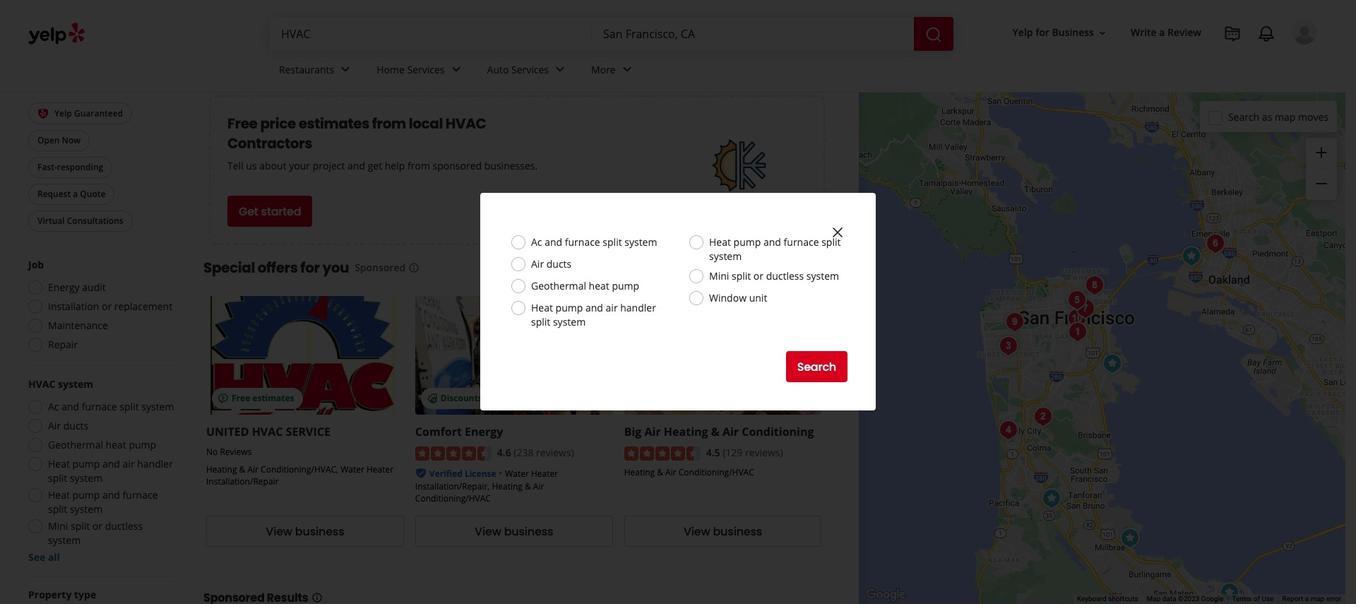 Task type: locate. For each thing, give the bounding box(es) containing it.
1 vertical spatial conditioning/hvac
[[415, 493, 491, 505]]

virtual consultations
[[37, 215, 123, 227]]

yelp inside "user actions" element
[[1013, 26, 1033, 39]]

2 option group from the top
[[24, 378, 175, 565]]

0 horizontal spatial heat pump and furnace split system
[[48, 489, 158, 516]]

search
[[1229, 110, 1260, 123], [798, 359, 837, 375]]

& inside water heater installation/repair, heating & air conditioning/hvac
[[525, 481, 531, 493]]

view down 'installation/repair'
[[266, 524, 292, 540]]

featured group
[[25, 80, 175, 235]]

search for search
[[798, 359, 837, 375]]

1 horizontal spatial search
[[1229, 110, 1260, 123]]

0 vertical spatial a
[[1160, 26, 1166, 39]]

0 horizontal spatial from
[[372, 114, 406, 134]]

0 horizontal spatial water
[[341, 464, 364, 476]]

free for price
[[228, 114, 258, 134]]

hvac inside "united hvac service no reviews heating & air conditioning/hvac, water heater installation/repair"
[[252, 424, 283, 440]]

or up unit in the right of the page
[[754, 269, 764, 283]]

1 horizontal spatial mini
[[709, 269, 729, 283]]

view business for big air heating & air conditioning
[[684, 524, 763, 540]]

24 chevron down v2 image left auto
[[448, 61, 465, 78]]

estimates up 'project' on the top of page
[[299, 114, 370, 134]]

ductless inside option group
[[105, 520, 143, 533]]

mini split or ductless system up all
[[48, 520, 143, 547]]

1 vertical spatial search
[[798, 359, 837, 375]]

write
[[1131, 26, 1157, 39]]

1 horizontal spatial 24 chevron down v2 image
[[552, 61, 569, 78]]

2 view from the left
[[475, 524, 501, 540]]

yelp left business
[[1013, 26, 1033, 39]]

water inside "united hvac service no reviews heating & air conditioning/hvac, water heater installation/repair"
[[341, 464, 364, 476]]

1 vertical spatial mini
[[48, 520, 68, 533]]

heat pump and furnace split system inside option group
[[48, 489, 158, 516]]

discounts available
[[441, 392, 523, 404]]

geothermal heat pump inside search dialog
[[531, 279, 640, 293]]

get started
[[239, 203, 301, 219]]

map region
[[793, 30, 1357, 604]]

estimates
[[299, 114, 370, 134], [252, 392, 294, 404]]

hvac system
[[28, 378, 93, 391]]

1 horizontal spatial for
[[1036, 26, 1050, 39]]

1 horizontal spatial air ducts
[[531, 257, 572, 271]]

1 horizontal spatial view business link
[[415, 516, 613, 547]]

hvac right local
[[446, 114, 486, 134]]

4.5 star rating image
[[624, 447, 701, 461]]

1 horizontal spatial geothermal
[[531, 279, 586, 293]]

24 chevron down v2 image right the auto services
[[552, 61, 569, 78]]

heat pump and air handler split system
[[531, 301, 656, 329], [48, 457, 173, 485]]

2 horizontal spatial 24 chevron down v2 image
[[619, 61, 636, 78]]

see all button
[[28, 551, 60, 564]]

map for moves
[[1275, 110, 1296, 123]]

3 view from the left
[[684, 524, 711, 540]]

1 horizontal spatial services
[[512, 63, 549, 76]]

reviews) for big air heating & air conditioning
[[745, 446, 783, 459]]

view down water heater installation/repair, heating & air conditioning/hvac
[[475, 524, 501, 540]]

search for search as map moves
[[1229, 110, 1260, 123]]

or down audit
[[102, 300, 112, 313]]

free inside free price estimates from local hvac contractors tell us about your project and get help from sponsored businesses.
[[228, 114, 258, 134]]

1 horizontal spatial view business
[[475, 524, 554, 540]]

0 vertical spatial conditioning/hvac
[[679, 467, 754, 479]]

0 horizontal spatial ac and furnace split system
[[48, 400, 174, 414]]

hvac inside free price estimates from local hvac contractors tell us about your project and get help from sponsored businesses.
[[446, 114, 486, 134]]

2 horizontal spatial a
[[1306, 595, 1309, 603]]

hvac inside option group
[[28, 378, 55, 391]]

0 horizontal spatial view business link
[[206, 516, 404, 547]]

reviews) right (238
[[536, 446, 574, 459]]

1 vertical spatial geothermal heat pump
[[48, 438, 156, 452]]

group
[[1307, 138, 1338, 200]]

heating down 4.5 star rating image
[[624, 467, 655, 479]]

24 chevron down v2 image for more
[[619, 61, 636, 78]]

yelp for yelp guaranteed
[[54, 107, 72, 119]]

1 business from the left
[[295, 524, 345, 540]]

next image
[[812, 259, 829, 276]]

from right "help"
[[408, 159, 430, 172]]

yelp inside featured group
[[54, 107, 72, 119]]

3 view business from the left
[[684, 524, 763, 540]]

view business link down water heater installation/repair, heating & air conditioning/hvac
[[415, 516, 613, 547]]

a inside button
[[73, 188, 78, 200]]

get
[[239, 203, 258, 219]]

0 horizontal spatial ac
[[48, 400, 59, 414]]

24 chevron down v2 image inside auto services link
[[552, 61, 569, 78]]

of
[[1254, 595, 1261, 603]]

conditioning/hvac down verified
[[415, 493, 491, 505]]

16 free estimates v2 image
[[218, 393, 229, 404]]

0 vertical spatial option group
[[24, 258, 175, 356]]

2 horizontal spatial view
[[684, 524, 711, 540]]

francisco,
[[431, 45, 518, 69]]

or
[[754, 269, 764, 283], [102, 300, 112, 313], [92, 520, 102, 533]]

geothermal
[[531, 279, 586, 293], [48, 438, 103, 452]]

handler
[[621, 301, 656, 314], [137, 457, 173, 471]]

(129
[[723, 446, 743, 459]]

system inside mini split or ductless system
[[48, 534, 81, 547]]

0 horizontal spatial for
[[301, 258, 320, 278]]

business
[[295, 524, 345, 540], [504, 524, 554, 540], [713, 524, 763, 540]]

1 24 chevron down v2 image from the left
[[448, 61, 465, 78]]

business for united hvac service
[[295, 524, 345, 540]]

1 horizontal spatial heat pump and furnace split system
[[709, 235, 841, 263]]

0 vertical spatial ductless
[[766, 269, 804, 283]]

1 horizontal spatial yelp
[[1013, 26, 1033, 39]]

1 vertical spatial free
[[232, 392, 250, 404]]

keyboard shortcuts button
[[1077, 594, 1139, 604]]

san
[[395, 45, 428, 69]]

3 view business link from the left
[[624, 516, 822, 547]]

free right 16 free estimates v2 icon
[[232, 392, 250, 404]]

2 horizontal spatial view business link
[[624, 516, 822, 547]]

a right report
[[1306, 595, 1309, 603]]

hvac down repair
[[28, 378, 55, 391]]

air inside search dialog
[[606, 301, 618, 314]]

air inside water heater installation/repair, heating & air conditioning/hvac
[[533, 481, 544, 493]]

estimates inside free price estimates from local hvac contractors tell us about your project and get help from sponsored businesses.
[[299, 114, 370, 134]]

0 vertical spatial search
[[1229, 110, 1260, 123]]

16 info v2 image
[[409, 262, 420, 273], [311, 592, 323, 604]]

1 reviews) from the left
[[536, 446, 574, 459]]

0 vertical spatial handler
[[621, 301, 656, 314]]

view business down conditioning/hvac,
[[266, 524, 345, 540]]

0 horizontal spatial heat
[[106, 438, 126, 452]]

write a review link
[[1126, 20, 1208, 46]]

a for request
[[73, 188, 78, 200]]

and
[[348, 159, 365, 172], [545, 235, 563, 249], [764, 235, 781, 249], [586, 301, 603, 314], [62, 400, 79, 414], [102, 457, 120, 471], [102, 489, 120, 502]]

1 horizontal spatial estimates
[[299, 114, 370, 134]]

view business link down conditioning/hvac,
[[206, 516, 404, 547]]

0 horizontal spatial geothermal heat pump
[[48, 438, 156, 452]]

view down heating & air conditioning/hvac
[[684, 524, 711, 540]]

auto services link
[[476, 51, 580, 92]]

0 horizontal spatial business
[[295, 524, 345, 540]]

a right write
[[1160, 26, 1166, 39]]

map
[[1275, 110, 1296, 123], [1311, 595, 1325, 603]]

request a quote button
[[28, 184, 115, 205]]

businesses.
[[485, 159, 538, 172]]

for left business
[[1036, 26, 1050, 39]]

1 horizontal spatial ac and furnace split system
[[531, 235, 657, 249]]

or up the type
[[92, 520, 102, 533]]

united hvac service link
[[206, 424, 331, 440]]

free estimates
[[232, 392, 294, 404]]

1 horizontal spatial ductless
[[766, 269, 804, 283]]

0 vertical spatial for
[[1036, 26, 1050, 39]]

hvac
[[299, 45, 348, 69], [446, 114, 486, 134], [28, 378, 55, 391], [252, 424, 283, 440]]

0 horizontal spatial ductless
[[105, 520, 143, 533]]

and inside free price estimates from local hvac contractors tell us about your project and get help from sponsored businesses.
[[348, 159, 365, 172]]

local
[[409, 114, 443, 134]]

map left error
[[1311, 595, 1325, 603]]

virtual consultations button
[[28, 211, 133, 232]]

breathable image
[[1063, 286, 1091, 314]]

mini split or ductless system
[[709, 269, 840, 283], [48, 520, 143, 547]]

1 vertical spatial ac
[[48, 400, 59, 414]]

0 horizontal spatial services
[[407, 63, 445, 76]]

0 vertical spatial heat
[[589, 279, 610, 293]]

view business link down heating & air conditioning/hvac
[[624, 516, 822, 547]]

0 vertical spatial mini split or ductless system
[[709, 269, 840, 283]]

a left quote
[[73, 188, 78, 200]]

energy up installation
[[48, 281, 80, 294]]

ocean air heating image
[[995, 332, 1023, 360]]

None search field
[[270, 17, 957, 51]]

ducts
[[547, 257, 572, 271], [63, 419, 88, 433]]

0 horizontal spatial reviews)
[[536, 446, 574, 459]]

more link
[[580, 51, 647, 92]]

view
[[266, 524, 292, 540], [475, 524, 501, 540], [684, 524, 711, 540]]

yelp right 16 yelp guaranteed v2 "icon"
[[54, 107, 72, 119]]

free for estimates
[[232, 392, 250, 404]]

view for united hvac service
[[266, 524, 292, 540]]

option group
[[24, 258, 175, 356], [24, 378, 175, 565]]

view business down heating & air conditioning/hvac
[[684, 524, 763, 540]]

map for error
[[1311, 595, 1325, 603]]

san francisco heating and cooling image
[[1029, 403, 1057, 431]]

near
[[351, 45, 392, 69]]

verified license button
[[429, 467, 496, 480]]

1 vertical spatial option group
[[24, 378, 175, 565]]

1 view business link from the left
[[206, 516, 404, 547]]

conditioning/hvac down 4.5
[[679, 467, 754, 479]]

mini up all
[[48, 520, 68, 533]]

energy up 4.6
[[465, 424, 503, 440]]

heater left 16 verified v2 icon
[[367, 464, 394, 476]]

open now
[[37, 135, 81, 147]]

ac inside search dialog
[[531, 235, 542, 249]]

ductless inside search dialog
[[766, 269, 804, 283]]

discounts available link
[[415, 296, 613, 415]]

heating inside water heater installation/repair, heating & air conditioning/hvac
[[492, 481, 523, 493]]

24 chevron down v2 image right more on the top left of the page
[[619, 61, 636, 78]]

moves
[[1299, 110, 1329, 123]]

home
[[377, 63, 405, 76]]

0 horizontal spatial 24 chevron down v2 image
[[448, 61, 465, 78]]

a
[[1160, 26, 1166, 39], [73, 188, 78, 200], [1306, 595, 1309, 603]]

& down 4.5 star rating image
[[657, 467, 664, 479]]

1 vertical spatial handler
[[137, 457, 173, 471]]

0 vertical spatial from
[[372, 114, 406, 134]]

heat
[[589, 279, 610, 293], [106, 438, 126, 452]]

1 vertical spatial yelp
[[54, 107, 72, 119]]

terms of use link
[[1233, 595, 1274, 603]]

fast-responding button
[[28, 157, 113, 178]]

1 horizontal spatial heater
[[531, 468, 558, 480]]

notifications image
[[1258, 25, 1275, 42]]

reviews) for comfort energy
[[536, 446, 574, 459]]

1 horizontal spatial from
[[408, 159, 430, 172]]

pump
[[734, 235, 761, 249], [612, 279, 640, 293], [556, 301, 583, 314], [129, 438, 156, 452], [72, 457, 100, 471], [72, 489, 100, 502]]

1 option group from the top
[[24, 258, 175, 356]]

1 vertical spatial 16 info v2 image
[[311, 592, 323, 604]]

1 vertical spatial geothermal
[[48, 438, 103, 452]]

16 info v2 image
[[820, 54, 831, 65]]

0 horizontal spatial air ducts
[[48, 419, 88, 433]]

view business down water heater installation/repair, heating & air conditioning/hvac
[[475, 524, 554, 540]]

24 chevron down v2 image inside more "link"
[[619, 61, 636, 78]]

split
[[603, 235, 622, 249], [822, 235, 841, 249], [732, 269, 751, 283], [531, 315, 551, 329], [120, 400, 139, 414], [48, 472, 67, 485], [48, 503, 67, 516], [71, 520, 90, 533]]

ac inside option group
[[48, 400, 59, 414]]

1 vertical spatial ac and furnace split system
[[48, 400, 174, 414]]

quote
[[80, 188, 106, 200]]

water right conditioning/hvac,
[[341, 464, 364, 476]]

1 vertical spatial ductless
[[105, 520, 143, 533]]

mini split or ductless system up unit in the right of the page
[[709, 269, 840, 283]]

0 horizontal spatial energy
[[48, 281, 80, 294]]

0 vertical spatial map
[[1275, 110, 1296, 123]]

0 horizontal spatial a
[[73, 188, 78, 200]]

4.6 star rating image
[[415, 447, 492, 461]]

1 horizontal spatial reviews)
[[745, 446, 783, 459]]

heat
[[709, 235, 731, 249], [531, 301, 553, 314], [48, 457, 70, 471], [48, 489, 70, 502]]

restaurants
[[279, 63, 334, 76]]

heat pump and air handler split system inside search dialog
[[531, 301, 656, 329]]

nur hvac image
[[1216, 579, 1244, 604]]

free left price
[[228, 114, 258, 134]]

air ducts
[[531, 257, 572, 271], [48, 419, 88, 433]]

1 horizontal spatial mini split or ductless system
[[709, 269, 840, 283]]

heating down no
[[206, 464, 237, 476]]

conditioning/hvac inside water heater installation/repair, heating & air conditioning/hvac
[[415, 493, 491, 505]]

search inside button
[[798, 359, 837, 375]]

0 vertical spatial free
[[228, 114, 258, 134]]

a for write
[[1160, 26, 1166, 39]]

geothermal heat pump inside option group
[[48, 438, 156, 452]]

0 vertical spatial heat pump and furnace split system
[[709, 235, 841, 263]]

1 horizontal spatial view
[[475, 524, 501, 540]]

1 vertical spatial map
[[1311, 595, 1325, 603]]

review
[[1168, 26, 1202, 39]]

1 view business from the left
[[266, 524, 345, 540]]

hvac down free estimates
[[252, 424, 283, 440]]

air inside option group
[[123, 457, 135, 471]]

0 horizontal spatial view business
[[266, 524, 345, 540]]

0 vertical spatial geothermal heat pump
[[531, 279, 640, 293]]

air inside option group
[[48, 419, 61, 433]]

for left you
[[301, 258, 320, 278]]

1 horizontal spatial map
[[1311, 595, 1325, 603]]

0 vertical spatial geothermal
[[531, 279, 586, 293]]

projects image
[[1225, 25, 1242, 42]]

1 horizontal spatial a
[[1160, 26, 1166, 39]]

2 view business from the left
[[475, 524, 554, 540]]

1 horizontal spatial conditioning/hvac
[[679, 467, 754, 479]]

free estimates link
[[206, 296, 404, 415]]

1 vertical spatial energy
[[465, 424, 503, 440]]

sponsored
[[355, 261, 406, 274]]

from left local
[[372, 114, 406, 134]]

maintenance
[[48, 319, 108, 332]]

0 horizontal spatial view
[[266, 524, 292, 540]]

0 horizontal spatial ducts
[[63, 419, 88, 433]]

0 horizontal spatial estimates
[[252, 392, 294, 404]]

option group containing job
[[24, 258, 175, 356]]

heater down 4.6 (238 reviews)
[[531, 468, 558, 480]]

help
[[385, 159, 405, 172]]

1 horizontal spatial 16 info v2 image
[[409, 262, 420, 273]]

1 horizontal spatial heat
[[589, 279, 610, 293]]

mini split or ductless system inside option group
[[48, 520, 143, 547]]

view for big air heating & air conditioning
[[684, 524, 711, 540]]

1 vertical spatial heat pump and air handler split system
[[48, 457, 173, 485]]

window
[[709, 291, 747, 305]]

24 chevron down v2 image inside home services link
[[448, 61, 465, 78]]

ducts inside search dialog
[[547, 257, 572, 271]]

2 business from the left
[[504, 524, 554, 540]]

map right as
[[1275, 110, 1296, 123]]

mini up window
[[709, 269, 729, 283]]

4.5
[[706, 446, 720, 459]]

zoom out image
[[1314, 175, 1331, 192]]

business
[[1052, 26, 1094, 39]]

2 services from the left
[[512, 63, 549, 76]]

water down (238
[[505, 468, 529, 480]]

services right auto
[[512, 63, 549, 76]]

0 horizontal spatial heat pump and air handler split system
[[48, 457, 173, 485]]

2 horizontal spatial business
[[713, 524, 763, 540]]

2 view business link from the left
[[415, 516, 613, 547]]

0 vertical spatial 16 info v2 image
[[409, 262, 420, 273]]

guaranteed
[[74, 107, 123, 119]]

reviews)
[[536, 446, 574, 459], [745, 446, 783, 459]]

installation/repair,
[[415, 481, 490, 493]]

heating down license
[[492, 481, 523, 493]]

air inside search dialog
[[531, 257, 544, 271]]

nk heating & air conditioning image
[[1178, 242, 1206, 271]]

big air heating & air conditioning
[[624, 424, 814, 440]]

mini split or ductless system inside search dialog
[[709, 269, 840, 283]]

keyboard
[[1077, 595, 1107, 603]]

& down (238
[[525, 481, 531, 493]]

services right home
[[407, 63, 445, 76]]

2 horizontal spatial view business
[[684, 524, 763, 540]]

0 vertical spatial air ducts
[[531, 257, 572, 271]]

1 vertical spatial heat pump and furnace split system
[[48, 489, 158, 516]]

2 reviews) from the left
[[745, 446, 783, 459]]

0 horizontal spatial conditioning/hvac
[[415, 493, 491, 505]]

reviews) down conditioning
[[745, 446, 783, 459]]

close image
[[830, 224, 847, 241]]

2 vertical spatial a
[[1306, 595, 1309, 603]]

3 24 chevron down v2 image from the left
[[619, 61, 636, 78]]

estimates up united hvac service link
[[252, 392, 294, 404]]

system
[[625, 235, 657, 249], [709, 249, 742, 263], [807, 269, 840, 283], [553, 315, 586, 329], [58, 378, 93, 391], [141, 400, 174, 414], [70, 472, 103, 485], [70, 503, 103, 516], [48, 534, 81, 547]]

1 services from the left
[[407, 63, 445, 76]]

use
[[1262, 595, 1274, 603]]

water
[[341, 464, 364, 476], [505, 468, 529, 480]]

air
[[606, 301, 618, 314], [123, 457, 135, 471]]

2 24 chevron down v2 image from the left
[[552, 61, 569, 78]]

24 chevron down v2 image
[[448, 61, 465, 78], [552, 61, 569, 78], [619, 61, 636, 78]]

0 horizontal spatial search
[[798, 359, 837, 375]]

big
[[624, 424, 642, 440]]

ducts inside option group
[[63, 419, 88, 433]]

1 view from the left
[[266, 524, 292, 540]]

request
[[37, 188, 71, 200]]

& down reviews
[[239, 464, 245, 476]]

1 vertical spatial air
[[123, 457, 135, 471]]

0 horizontal spatial mini
[[48, 520, 68, 533]]

1 horizontal spatial heat pump and air handler split system
[[531, 301, 656, 329]]

3 business from the left
[[713, 524, 763, 540]]

a plus quality hvac image
[[995, 416, 1023, 444]]

0 vertical spatial mini
[[709, 269, 729, 283]]



Task type: describe. For each thing, give the bounding box(es) containing it.
or inside search dialog
[[754, 269, 764, 283]]

comfort energy
[[415, 424, 503, 440]]

heater inside "united hvac service no reviews heating & air conditioning/hvac, water heater installation/repair"
[[367, 464, 394, 476]]

search image
[[926, 26, 943, 43]]

2 vertical spatial or
[[92, 520, 102, 533]]

report a map error link
[[1283, 595, 1342, 603]]

4.5 (129 reviews)
[[706, 446, 783, 459]]

1 vertical spatial for
[[301, 258, 320, 278]]

home services
[[377, 63, 445, 76]]

open
[[37, 135, 60, 147]]

united hvac service no reviews heating & air conditioning/hvac, water heater installation/repair
[[206, 424, 394, 488]]

next hvac & appliance repair image
[[1072, 295, 1100, 323]]

search button
[[786, 351, 848, 382]]

ortiz heating & air conditioning image
[[1116, 524, 1144, 553]]

handler inside search dialog
[[621, 301, 656, 314]]

services for auto services
[[512, 63, 549, 76]]

terms of use
[[1233, 595, 1274, 603]]

1 vertical spatial from
[[408, 159, 430, 172]]

10
[[238, 45, 255, 69]]

geothermal inside option group
[[48, 438, 103, 452]]

heat inside search dialog
[[589, 279, 610, 293]]

services for home services
[[407, 63, 445, 76]]

heating inside "united hvac service no reviews heating & air conditioning/hvac, water heater installation/repair"
[[206, 464, 237, 476]]

water heater installation/repair, heating & air conditioning/hvac
[[415, 468, 558, 505]]

featured
[[28, 80, 73, 93]]

home services link
[[365, 51, 476, 92]]

offers
[[258, 258, 298, 278]]

air flow pros heating and air conditioning image
[[1064, 318, 1092, 346]]

ac and furnace split system inside option group
[[48, 400, 174, 414]]

yelp guaranteed
[[54, 107, 123, 119]]

previous image
[[780, 259, 797, 276]]

map
[[1147, 595, 1161, 603]]

1 vertical spatial estimates
[[252, 392, 294, 404]]

free price estimates from local hvac contractors tell us about your project and get help from sponsored businesses.
[[228, 114, 538, 172]]

auto
[[487, 63, 509, 76]]

hvac right best
[[299, 45, 348, 69]]

special
[[204, 258, 255, 278]]

now
[[62, 135, 81, 147]]

license
[[465, 468, 496, 480]]

zoom in image
[[1314, 144, 1331, 161]]

view business link for comfort energy
[[415, 516, 613, 547]]

view for comfort energy
[[475, 524, 501, 540]]

user actions element
[[1002, 18, 1338, 105]]

as
[[1263, 110, 1273, 123]]

error
[[1327, 595, 1342, 603]]

open now button
[[28, 130, 90, 152]]

4.6 (238 reviews)
[[497, 446, 574, 459]]

type
[[74, 588, 96, 602]]

reviews
[[220, 446, 252, 458]]

sponsored
[[433, 159, 482, 172]]

responding
[[57, 161, 103, 173]]

us
[[246, 159, 257, 172]]

heat pump and air handler split system inside option group
[[48, 457, 173, 485]]

mini inside search dialog
[[709, 269, 729, 283]]

mini inside mini split or ductless system
[[48, 520, 68, 533]]

1 vertical spatial or
[[102, 300, 112, 313]]

heat inside option group
[[106, 438, 126, 452]]

air ducts inside search dialog
[[531, 257, 572, 271]]

california
[[522, 45, 605, 69]]

terms
[[1233, 595, 1252, 603]]

24 chevron down v2 image for auto services
[[552, 61, 569, 78]]

16 yelp guaranteed v2 image
[[37, 108, 49, 120]]

energy audit
[[48, 281, 106, 294]]

heat pump and furnace split system inside search dialog
[[709, 235, 841, 263]]

16 discount available v2 image
[[427, 393, 438, 404]]

(238
[[514, 446, 534, 459]]

fast-responding
[[37, 161, 103, 173]]

for inside button
[[1036, 26, 1050, 39]]

same day air conditioning & heating image
[[1063, 305, 1091, 333]]

installation or replacement
[[48, 300, 173, 313]]

yelp for business button
[[1007, 20, 1114, 46]]

restaurants link
[[268, 51, 365, 92]]

cyclone air systems inc. image
[[1081, 271, 1109, 300]]

get started button
[[228, 196, 313, 227]]

24 chevron down v2 image
[[337, 61, 354, 78]]

handler inside option group
[[137, 457, 173, 471]]

& inside "united hvac service no reviews heating & air conditioning/hvac, water heater installation/repair"
[[239, 464, 245, 476]]

google
[[1202, 595, 1224, 603]]

view business for united hvac service
[[266, 524, 345, 540]]

ac and furnace split system inside search dialog
[[531, 235, 657, 249]]

1 horizontal spatial energy
[[465, 424, 503, 440]]

24 chevron down v2 image for home services
[[448, 61, 465, 78]]

best
[[258, 45, 295, 69]]

free price estimates from local hvac contractors image
[[703, 130, 773, 201]]

yelp for yelp for business
[[1013, 26, 1033, 39]]

write a review
[[1131, 26, 1202, 39]]

heater inside water heater installation/repair, heating & air conditioning/hvac
[[531, 468, 558, 480]]

dennis's heating & cooling image
[[1098, 350, 1127, 378]]

search dialog
[[0, 0, 1357, 604]]

shortcuts
[[1109, 595, 1139, 603]]

installation
[[48, 300, 99, 313]]

get
[[368, 159, 382, 172]]

virtual
[[37, 215, 65, 227]]

business for comfort energy
[[504, 524, 554, 540]]

no
[[206, 446, 218, 458]]

split inside mini split or ductless system
[[71, 520, 90, 533]]

consultations
[[67, 215, 123, 227]]

fast-
[[37, 161, 57, 173]]

verified license
[[429, 468, 496, 480]]

google image
[[863, 586, 909, 604]]

your
[[289, 159, 310, 172]]

special offers for you
[[204, 258, 349, 278]]

window unit
[[709, 291, 768, 305]]

data
[[1163, 595, 1177, 603]]

air inside "united hvac service no reviews heating & air conditioning/hvac, water heater installation/repair"
[[248, 464, 259, 476]]

audit
[[82, 281, 106, 294]]

heating up 4.5 star rating image
[[664, 424, 708, 440]]

a for report
[[1306, 595, 1309, 603]]

see all
[[28, 551, 60, 564]]

©2023
[[1179, 595, 1200, 603]]

16 chevron down v2 image
[[1097, 27, 1109, 39]]

installation/repair
[[206, 476, 279, 488]]

discounts
[[441, 392, 483, 404]]

available
[[485, 392, 523, 404]]

request a quote
[[37, 188, 106, 200]]

see
[[28, 551, 45, 564]]

view business link for big air heating & air conditioning
[[624, 516, 822, 547]]

view business link for united hvac service
[[206, 516, 404, 547]]

verified
[[429, 468, 463, 480]]

16 verified v2 image
[[415, 468, 427, 479]]

yelp for business
[[1013, 26, 1094, 39]]

building efficiency image
[[1001, 308, 1029, 336]]

option group containing hvac system
[[24, 378, 175, 565]]

unit
[[749, 291, 768, 305]]

air ducts inside option group
[[48, 419, 88, 433]]

water inside water heater installation/repair, heating & air conditioning/hvac
[[505, 468, 529, 480]]

0 horizontal spatial 16 info v2 image
[[311, 592, 323, 604]]

report
[[1283, 595, 1304, 603]]

view business for comfort energy
[[475, 524, 554, 540]]

you
[[323, 258, 349, 278]]

comfort
[[415, 424, 462, 440]]

job
[[28, 258, 44, 272]]

atlas heating image
[[1202, 230, 1230, 258]]

project
[[313, 159, 345, 172]]

0 vertical spatial energy
[[48, 281, 80, 294]]

main air image
[[1038, 485, 1066, 513]]

price
[[260, 114, 296, 134]]

about
[[259, 159, 287, 172]]

business categories element
[[268, 51, 1318, 92]]

business for big air heating & air conditioning
[[713, 524, 763, 540]]

started
[[261, 203, 301, 219]]

yelp guaranteed button
[[28, 102, 132, 125]]

heating & air conditioning/hvac
[[624, 467, 754, 479]]

auto services
[[487, 63, 549, 76]]

& up 4.5
[[711, 424, 720, 440]]

all
[[48, 551, 60, 564]]

service
[[286, 424, 331, 440]]

top 10 best hvac near san francisco, california
[[204, 45, 605, 69]]

more
[[591, 63, 616, 76]]

sort:
[[701, 52, 723, 66]]

geothermal inside search dialog
[[531, 279, 586, 293]]

contractors
[[228, 134, 312, 153]]



Task type: vqa. For each thing, say whether or not it's contained in the screenshot.
the left 1
no



